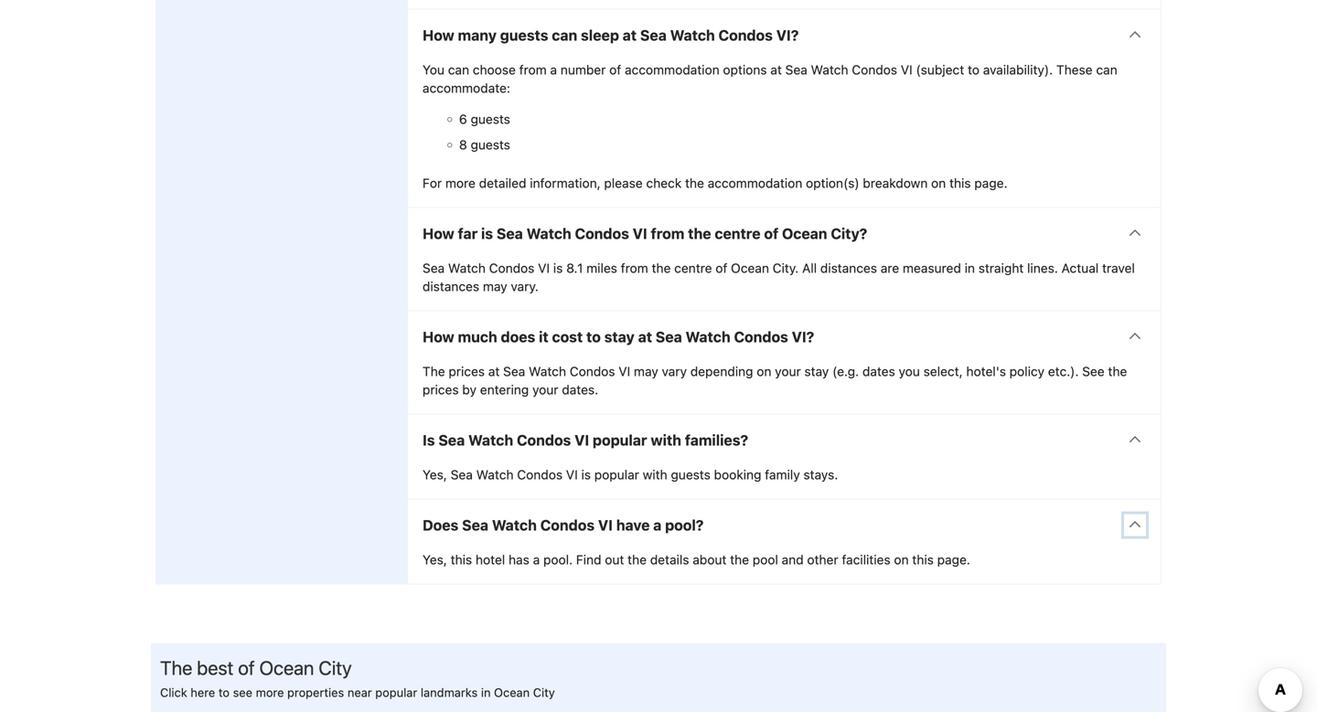 Task type: describe. For each thing, give the bounding box(es) containing it.
condos up does sea watch condos vi have a pool?
[[517, 467, 563, 482]]

you
[[423, 62, 444, 77]]

stays.
[[803, 467, 838, 482]]

family
[[765, 467, 800, 482]]

condos inside you can choose from a number of accommodation options at sea watch condos vi (subject to availability). these can accommodate:
[[852, 62, 897, 77]]

vary.
[[511, 279, 539, 294]]

ocean up properties
[[259, 657, 314, 679]]

sleep
[[581, 26, 619, 44]]

sea inside you can choose from a number of accommodation options at sea watch condos vi (subject to availability). these can accommodate:
[[785, 62, 807, 77]]

how much does it cost to stay at sea watch condos vi? button
[[408, 311, 1161, 363]]

about
[[693, 552, 727, 567]]

more inside accordion control element
[[445, 176, 476, 191]]

does
[[501, 328, 535, 346]]

pool?
[[665, 517, 704, 534]]

accommodation for option(s)
[[708, 176, 802, 191]]

detailed
[[479, 176, 526, 191]]

hotel's
[[966, 364, 1006, 379]]

has
[[509, 552, 529, 567]]

of inside the best of ocean city click here to see more properties near popular landmarks in ocean city
[[238, 657, 255, 679]]

guests down 6 guests at the top left of page
[[471, 137, 510, 152]]

you can choose from a number of accommodation options at sea watch condos vi (subject to availability). these can accommodate:
[[423, 62, 1117, 96]]

8
[[459, 137, 467, 152]]

by
[[462, 382, 477, 397]]

can inside dropdown button
[[552, 26, 577, 44]]

condos up pool.
[[540, 517, 595, 534]]

watch up you can choose from a number of accommodation options at sea watch condos vi (subject to availability). these can accommodate:
[[670, 26, 715, 44]]

guests up 8 guests
[[471, 112, 510, 127]]

from for condos
[[651, 225, 684, 242]]

options
[[723, 62, 767, 77]]

for more detailed information, please check the accommodation option(s) breakdown on this page.
[[423, 176, 1007, 191]]

have
[[616, 517, 650, 534]]

travel
[[1102, 261, 1135, 276]]

at inside you can choose from a number of accommodation options at sea watch condos vi (subject to availability). these can accommodate:
[[770, 62, 782, 77]]

is sea watch condos vi popular with families?
[[423, 432, 748, 449]]

the right check
[[685, 176, 704, 191]]

from inside you can choose from a number of accommodation options at sea watch condos vi (subject to availability). these can accommodate:
[[519, 62, 547, 77]]

best
[[197, 657, 234, 679]]

pool
[[753, 552, 778, 567]]

1 vertical spatial popular
[[594, 467, 639, 482]]

accommodation for options
[[625, 62, 719, 77]]

select,
[[923, 364, 963, 379]]

the for best
[[160, 657, 192, 679]]

many
[[458, 26, 497, 44]]

far
[[458, 225, 478, 242]]

option(s)
[[806, 176, 859, 191]]

in inside the best of ocean city click here to see more properties near popular landmarks in ocean city
[[481, 686, 491, 700]]

is
[[423, 432, 435, 449]]

it
[[539, 328, 548, 346]]

accordion control element
[[407, 0, 1162, 585]]

to inside dropdown button
[[586, 328, 601, 346]]

measured
[[903, 261, 961, 276]]

ocean right the landmarks
[[494, 686, 530, 700]]

information,
[[530, 176, 601, 191]]

condos inside sea watch condos vi is 8.1 miles from the centre of ocean city. all distances are measured in straight lines. actual travel distances may vary.
[[489, 261, 535, 276]]

pool.
[[543, 552, 573, 567]]

on for depending
[[757, 364, 771, 379]]

of inside you can choose from a number of accommodation options at sea watch condos vi (subject to availability). these can accommodate:
[[609, 62, 621, 77]]

all
[[802, 261, 817, 276]]

accommodate:
[[423, 80, 510, 96]]

watch up does sea watch condos vi have a pool?
[[476, 467, 514, 482]]

of inside dropdown button
[[764, 225, 779, 242]]

availability).
[[983, 62, 1053, 77]]

how much does it cost to stay at sea watch condos vi?
[[423, 328, 814, 346]]

is inside sea watch condos vi is 8.1 miles from the centre of ocean city. all distances are measured in straight lines. actual travel distances may vary.
[[553, 261, 563, 276]]

6
[[459, 112, 467, 127]]

sea watch condos vi is 8.1 miles from the centre of ocean city. all distances are measured in straight lines. actual travel distances may vary.
[[423, 261, 1135, 294]]

may inside sea watch condos vi is 8.1 miles from the centre of ocean city. all distances are measured in straight lines. actual travel distances may vary.
[[483, 279, 507, 294]]

families?
[[685, 432, 748, 449]]

sea right the sleep
[[640, 26, 667, 44]]

landmarks
[[421, 686, 478, 700]]

number
[[561, 62, 606, 77]]

other
[[807, 552, 838, 567]]

stay inside dropdown button
[[604, 328, 635, 346]]

dates.
[[562, 382, 598, 397]]

entering
[[480, 382, 529, 397]]

how many guests can sleep at sea watch condos vi? button
[[408, 10, 1161, 61]]

1 horizontal spatial this
[[912, 552, 934, 567]]

sea up does
[[451, 467, 473, 482]]

1 vertical spatial city
[[533, 686, 555, 700]]

city?
[[831, 225, 867, 242]]

see
[[233, 686, 252, 700]]

1 vertical spatial page.
[[937, 552, 970, 567]]

more inside the best of ocean city click here to see more properties near popular landmarks in ocean city
[[256, 686, 284, 700]]

guests down families?
[[671, 467, 710, 482]]

details
[[650, 552, 689, 567]]

0 vertical spatial page.
[[974, 176, 1007, 191]]

choose
[[473, 62, 516, 77]]

6 guests
[[459, 112, 510, 127]]

(subject
[[916, 62, 964, 77]]

these
[[1056, 62, 1093, 77]]

condos inside "dropdown button"
[[517, 432, 571, 449]]

watch up 8.1
[[526, 225, 571, 242]]

to inside you can choose from a number of accommodation options at sea watch condos vi (subject to availability). these can accommodate:
[[968, 62, 980, 77]]

sea inside "dropdown button"
[[438, 432, 465, 449]]

yes, this hotel has a pool. find out the details about the pool and other facilities on this page.
[[423, 552, 970, 567]]

yes, sea watch condos vi is popular with guests booking family stays.
[[423, 467, 838, 482]]

at inside 'how many guests can sleep at sea watch condos vi?' dropdown button
[[623, 26, 637, 44]]

(e.g.
[[832, 364, 859, 379]]

the right out
[[628, 552, 647, 567]]

the inside the prices at sea watch condos vi may vary depending on your stay (e.g. dates you select, hotel's policy etc.). see the prices by entering your dates.
[[1108, 364, 1127, 379]]

may inside the prices at sea watch condos vi may vary depending on your stay (e.g. dates you select, hotel's policy etc.). see the prices by entering your dates.
[[634, 364, 658, 379]]

straight
[[978, 261, 1024, 276]]

sea inside sea watch condos vi is 8.1 miles from the centre of ocean city. all distances are measured in straight lines. actual travel distances may vary.
[[423, 261, 445, 276]]

policy
[[1009, 364, 1045, 379]]

depending
[[690, 364, 753, 379]]

near
[[347, 686, 372, 700]]

click
[[160, 686, 187, 700]]

watch inside "dropdown button"
[[468, 432, 513, 449]]

breakdown
[[863, 176, 928, 191]]

sea up vary
[[656, 328, 682, 346]]



Task type: vqa. For each thing, say whether or not it's contained in the screenshot.
leftmost Province
no



Task type: locate. For each thing, give the bounding box(es) containing it.
how many guests can sleep at sea watch condos vi?
[[423, 26, 799, 44]]

a right has
[[533, 552, 540, 567]]

out
[[605, 552, 624, 567]]

2 vertical spatial popular
[[375, 686, 417, 700]]

sea inside the prices at sea watch condos vi may vary depending on your stay (e.g. dates you select, hotel's policy etc.). see the prices by entering your dates.
[[503, 364, 525, 379]]

ocean inside how far is sea watch condos vi from the centre of ocean city? dropdown button
[[782, 225, 827, 242]]

2 vertical spatial is
[[581, 467, 591, 482]]

at inside the prices at sea watch condos vi may vary depending on your stay (e.g. dates you select, hotel's policy etc.). see the prices by entering your dates.
[[488, 364, 500, 379]]

2 horizontal spatial to
[[968, 62, 980, 77]]

more
[[445, 176, 476, 191], [256, 686, 284, 700]]

2 horizontal spatial on
[[931, 176, 946, 191]]

prices up the by
[[449, 364, 485, 379]]

yes, for does
[[423, 552, 447, 567]]

is left 8.1
[[553, 261, 563, 276]]

0 vertical spatial centre
[[715, 225, 761, 242]]

1 vertical spatial is
[[553, 261, 563, 276]]

0 vertical spatial may
[[483, 279, 507, 294]]

1 horizontal spatial distances
[[820, 261, 877, 276]]

to right (subject
[[968, 62, 980, 77]]

this
[[949, 176, 971, 191], [451, 552, 472, 567], [912, 552, 934, 567]]

on for breakdown
[[931, 176, 946, 191]]

1 yes, from the top
[[423, 467, 447, 482]]

stay right cost
[[604, 328, 635, 346]]

at inside the how much does it cost to stay at sea watch condos vi? dropdown button
[[638, 328, 652, 346]]

sea up entering
[[503, 364, 525, 379]]

on right the facilities
[[894, 552, 909, 567]]

1 vertical spatial may
[[634, 364, 658, 379]]

from inside sea watch condos vi is 8.1 miles from the centre of ocean city. all distances are measured in straight lines. actual travel distances may vary.
[[621, 261, 648, 276]]

0 horizontal spatial this
[[451, 552, 472, 567]]

on down the how much does it cost to stay at sea watch condos vi? dropdown button
[[757, 364, 771, 379]]

lines.
[[1027, 261, 1058, 276]]

how far is sea watch condos vi from the centre of ocean city? button
[[408, 208, 1161, 259]]

2 vertical spatial on
[[894, 552, 909, 567]]

vi? up the prices at sea watch condos vi may vary depending on your stay (e.g. dates you select, hotel's policy etc.). see the prices by entering your dates.
[[792, 328, 814, 346]]

stay
[[604, 328, 635, 346], [804, 364, 829, 379]]

how far is sea watch condos vi from the centre of ocean city?
[[423, 225, 867, 242]]

0 horizontal spatial page.
[[937, 552, 970, 567]]

from
[[519, 62, 547, 77], [651, 225, 684, 242], [621, 261, 648, 276]]

0 vertical spatial on
[[931, 176, 946, 191]]

with
[[651, 432, 681, 449], [643, 467, 667, 482]]

stay left the (e.g.
[[804, 364, 829, 379]]

0 horizontal spatial in
[[481, 686, 491, 700]]

guests up the choose
[[500, 26, 548, 44]]

vi left the "have"
[[598, 517, 613, 534]]

watch inside the prices at sea watch condos vi may vary depending on your stay (e.g. dates you select, hotel's policy etc.). see the prices by entering your dates.
[[529, 364, 566, 379]]

the inside the prices at sea watch condos vi may vary depending on your stay (e.g. dates you select, hotel's policy etc.). see the prices by entering your dates.
[[423, 364, 445, 379]]

how left much
[[423, 328, 454, 346]]

0 horizontal spatial can
[[448, 62, 469, 77]]

page.
[[974, 176, 1007, 191], [937, 552, 970, 567]]

0 vertical spatial with
[[651, 432, 681, 449]]

accommodation inside you can choose from a number of accommodation options at sea watch condos vi (subject to availability). these can accommodate:
[[625, 62, 719, 77]]

your
[[775, 364, 801, 379], [532, 382, 558, 397]]

0 horizontal spatial more
[[256, 686, 284, 700]]

to left see
[[218, 686, 230, 700]]

more right see
[[256, 686, 284, 700]]

1 vertical spatial stay
[[804, 364, 829, 379]]

how for how many guests can sleep at sea watch condos vi?
[[423, 26, 454, 44]]

2 vertical spatial how
[[423, 328, 454, 346]]

with inside is sea watch condos vi popular with families? "dropdown button"
[[651, 432, 681, 449]]

the up click
[[160, 657, 192, 679]]

vary
[[662, 364, 687, 379]]

find
[[576, 552, 601, 567]]

condos up the prices at sea watch condos vi may vary depending on your stay (e.g. dates you select, hotel's policy etc.). see the prices by entering your dates.
[[734, 328, 788, 346]]

the up the 'is'
[[423, 364, 445, 379]]

2 horizontal spatial can
[[1096, 62, 1117, 77]]

hotel
[[476, 552, 505, 567]]

is inside dropdown button
[[481, 225, 493, 242]]

more right for
[[445, 176, 476, 191]]

of right number on the left top
[[609, 62, 621, 77]]

distances down the far
[[423, 279, 479, 294]]

may left 'vary.'
[[483, 279, 507, 294]]

yes,
[[423, 467, 447, 482], [423, 552, 447, 567]]

to right cost
[[586, 328, 601, 346]]

vi inside "dropdown button"
[[574, 432, 589, 449]]

1 vertical spatial centre
[[674, 261, 712, 276]]

popular down the is sea watch condos vi popular with families?
[[594, 467, 639, 482]]

condos
[[718, 26, 773, 44], [852, 62, 897, 77], [575, 225, 629, 242], [489, 261, 535, 276], [734, 328, 788, 346], [570, 364, 615, 379], [517, 432, 571, 449], [517, 467, 563, 482], [540, 517, 595, 534]]

vi inside you can choose from a number of accommodation options at sea watch condos vi (subject to availability). these can accommodate:
[[901, 62, 913, 77]]

with up the "have"
[[643, 467, 667, 482]]

0 horizontal spatial to
[[218, 686, 230, 700]]

1 vertical spatial distances
[[423, 279, 479, 294]]

1 horizontal spatial your
[[775, 364, 801, 379]]

on inside the prices at sea watch condos vi may vary depending on your stay (e.g. dates you select, hotel's policy etc.). see the prices by entering your dates.
[[757, 364, 771, 379]]

condos up dates.
[[570, 364, 615, 379]]

a for out
[[533, 552, 540, 567]]

this right breakdown in the right top of the page
[[949, 176, 971, 191]]

1 vertical spatial to
[[586, 328, 601, 346]]

3 how from the top
[[423, 328, 454, 346]]

of up see
[[238, 657, 255, 679]]

0 vertical spatial to
[[968, 62, 980, 77]]

of left city.
[[715, 261, 727, 276]]

0 horizontal spatial on
[[757, 364, 771, 379]]

the inside dropdown button
[[688, 225, 711, 242]]

1 how from the top
[[423, 26, 454, 44]]

1 horizontal spatial city
[[533, 686, 555, 700]]

ocean left city.
[[731, 261, 769, 276]]

prices left the by
[[423, 382, 459, 397]]

1 horizontal spatial the
[[423, 364, 445, 379]]

8.1
[[566, 261, 583, 276]]

yes, down does
[[423, 552, 447, 567]]

centre inside dropdown button
[[715, 225, 761, 242]]

properties
[[287, 686, 344, 700]]

condos down dates.
[[517, 432, 571, 449]]

your left dates.
[[532, 382, 558, 397]]

the down how far is sea watch condos vi from the centre of ocean city?
[[652, 261, 671, 276]]

the best of ocean city click here to see more properties near popular landmarks in ocean city
[[160, 657, 555, 700]]

in right the landmarks
[[481, 686, 491, 700]]

etc.).
[[1048, 364, 1079, 379]]

can left the sleep
[[552, 26, 577, 44]]

vi left (subject
[[901, 62, 913, 77]]

watch inside you can choose from a number of accommodation options at sea watch condos vi (subject to availability). these can accommodate:
[[811, 62, 848, 77]]

1 horizontal spatial a
[[550, 62, 557, 77]]

a inside dropdown button
[[653, 517, 662, 534]]

vi down how much does it cost to stay at sea watch condos vi?
[[619, 364, 630, 379]]

0 vertical spatial distances
[[820, 261, 877, 276]]

does sea watch condos vi have a pool?
[[423, 517, 704, 534]]

please
[[604, 176, 643, 191]]

here
[[191, 686, 215, 700]]

your down the how much does it cost to stay at sea watch condos vi? dropdown button
[[775, 364, 801, 379]]

1 vertical spatial your
[[532, 382, 558, 397]]

0 horizontal spatial a
[[533, 552, 540, 567]]

to
[[968, 62, 980, 77], [586, 328, 601, 346], [218, 686, 230, 700]]

the
[[685, 176, 704, 191], [688, 225, 711, 242], [652, 261, 671, 276], [1108, 364, 1127, 379], [628, 552, 647, 567], [730, 552, 749, 567]]

centre for vi
[[715, 225, 761, 242]]

see
[[1082, 364, 1105, 379]]

vi inside the prices at sea watch condos vi may vary depending on your stay (e.g. dates you select, hotel's policy etc.). see the prices by entering your dates.
[[619, 364, 630, 379]]

0 horizontal spatial from
[[519, 62, 547, 77]]

facilities
[[842, 552, 890, 567]]

8 guests
[[459, 137, 510, 152]]

1 horizontal spatial may
[[634, 364, 658, 379]]

vi
[[901, 62, 913, 77], [633, 225, 647, 242], [538, 261, 550, 276], [619, 364, 630, 379], [574, 432, 589, 449], [566, 467, 578, 482], [598, 517, 613, 534]]

dates
[[862, 364, 895, 379]]

actual
[[1061, 261, 1099, 276]]

may
[[483, 279, 507, 294], [634, 364, 658, 379]]

0 vertical spatial accommodation
[[625, 62, 719, 77]]

2 horizontal spatial this
[[949, 176, 971, 191]]

watch down 'how many guests can sleep at sea watch condos vi?' dropdown button
[[811, 62, 848, 77]]

is down the is sea watch condos vi popular with families?
[[581, 467, 591, 482]]

yes, down the 'is'
[[423, 467, 447, 482]]

0 horizontal spatial centre
[[674, 261, 712, 276]]

yes, for is
[[423, 467, 447, 482]]

sea down 'how many guests can sleep at sea watch condos vi?' dropdown button
[[785, 62, 807, 77]]

condos inside the prices at sea watch condos vi may vary depending on your stay (e.g. dates you select, hotel's policy etc.). see the prices by entering your dates.
[[570, 364, 615, 379]]

to inside the best of ocean city click here to see more properties near popular landmarks in ocean city
[[218, 686, 230, 700]]

condos left (subject
[[852, 62, 897, 77]]

0 horizontal spatial city
[[319, 657, 352, 679]]

sea down for
[[423, 261, 445, 276]]

at right options
[[770, 62, 782, 77]]

the left the pool
[[730, 552, 749, 567]]

2 how from the top
[[423, 225, 454, 242]]

the inside sea watch condos vi is 8.1 miles from the centre of ocean city. all distances are measured in straight lines. actual travel distances may vary.
[[652, 261, 671, 276]]

stay inside the prices at sea watch condos vi may vary depending on your stay (e.g. dates you select, hotel's policy etc.). see the prices by entering your dates.
[[804, 364, 829, 379]]

at right the sleep
[[623, 26, 637, 44]]

this left hotel
[[451, 552, 472, 567]]

booking
[[714, 467, 761, 482]]

the down for more detailed information, please check the accommodation option(s) breakdown on this page. on the top of the page
[[688, 225, 711, 242]]

is
[[481, 225, 493, 242], [553, 261, 563, 276], [581, 467, 591, 482]]

page. right the facilities
[[937, 552, 970, 567]]

popular inside "dropdown button"
[[593, 432, 647, 449]]

the prices at sea watch condos vi may vary depending on your stay (e.g. dates you select, hotel's policy etc.). see the prices by entering your dates.
[[423, 364, 1127, 397]]

0 vertical spatial yes,
[[423, 467, 447, 482]]

0 vertical spatial how
[[423, 26, 454, 44]]

vi down the is sea watch condos vi popular with families?
[[566, 467, 578, 482]]

may left vary
[[634, 364, 658, 379]]

a right the "have"
[[653, 517, 662, 534]]

2 horizontal spatial a
[[653, 517, 662, 534]]

a for accommodation
[[550, 62, 557, 77]]

does sea watch condos vi have a pool? button
[[408, 500, 1161, 551]]

centre for miles
[[674, 261, 712, 276]]

2 horizontal spatial from
[[651, 225, 684, 242]]

1 horizontal spatial to
[[586, 328, 601, 346]]

of up city.
[[764, 225, 779, 242]]

watch inside sea watch condos vi is 8.1 miles from the centre of ocean city. all distances are measured in straight lines. actual travel distances may vary.
[[448, 261, 486, 276]]

2 vertical spatial a
[[533, 552, 540, 567]]

watch up has
[[492, 517, 537, 534]]

city.
[[773, 261, 799, 276]]

much
[[458, 328, 497, 346]]

popular up "yes, sea watch condos vi is popular with guests booking family stays."
[[593, 432, 647, 449]]

does
[[423, 517, 458, 534]]

1 vertical spatial accommodation
[[708, 176, 802, 191]]

ocean
[[782, 225, 827, 242], [731, 261, 769, 276], [259, 657, 314, 679], [494, 686, 530, 700]]

accommodation down how many guests can sleep at sea watch condos vi?
[[625, 62, 719, 77]]

for
[[423, 176, 442, 191]]

1 horizontal spatial page.
[[974, 176, 1007, 191]]

prices
[[449, 364, 485, 379], [423, 382, 459, 397]]

0 vertical spatial prices
[[449, 364, 485, 379]]

ocean inside sea watch condos vi is 8.1 miles from the centre of ocean city. all distances are measured in straight lines. actual travel distances may vary.
[[731, 261, 769, 276]]

1 vertical spatial more
[[256, 686, 284, 700]]

in inside sea watch condos vi is 8.1 miles from the centre of ocean city. all distances are measured in straight lines. actual travel distances may vary.
[[965, 261, 975, 276]]

vi up 'vary.'
[[538, 261, 550, 276]]

0 horizontal spatial your
[[532, 382, 558, 397]]

0 vertical spatial in
[[965, 261, 975, 276]]

popular inside the best of ocean city click here to see more properties near popular landmarks in ocean city
[[375, 686, 417, 700]]

2 vertical spatial to
[[218, 686, 230, 700]]

how up you
[[423, 26, 454, 44]]

popular right near
[[375, 686, 417, 700]]

condos up miles on the left
[[575, 225, 629, 242]]

vi?
[[776, 26, 799, 44], [792, 328, 814, 346]]

can up accommodate:
[[448, 62, 469, 77]]

the
[[423, 364, 445, 379], [160, 657, 192, 679]]

watch up depending
[[686, 328, 730, 346]]

0 horizontal spatial is
[[481, 225, 493, 242]]

how for how far is sea watch condos vi from the centre of ocean city?
[[423, 225, 454, 242]]

the inside the best of ocean city click here to see more properties near popular landmarks in ocean city
[[160, 657, 192, 679]]

check
[[646, 176, 682, 191]]

0 vertical spatial the
[[423, 364, 445, 379]]

at right cost
[[638, 328, 652, 346]]

0 horizontal spatial distances
[[423, 279, 479, 294]]

is sea watch condos vi popular with families? button
[[408, 415, 1161, 466]]

in left straight
[[965, 261, 975, 276]]

at
[[623, 26, 637, 44], [770, 62, 782, 77], [638, 328, 652, 346], [488, 364, 500, 379]]

0 vertical spatial vi?
[[776, 26, 799, 44]]

condos up 'vary.'
[[489, 261, 535, 276]]

1 vertical spatial from
[[651, 225, 684, 242]]

1 horizontal spatial on
[[894, 552, 909, 567]]

watch down it
[[529, 364, 566, 379]]

condos up options
[[718, 26, 773, 44]]

a inside you can choose from a number of accommodation options at sea watch condos vi (subject to availability). these can accommodate:
[[550, 62, 557, 77]]

you
[[899, 364, 920, 379]]

at up entering
[[488, 364, 500, 379]]

1 horizontal spatial more
[[445, 176, 476, 191]]

vi down dates.
[[574, 432, 589, 449]]

from inside dropdown button
[[651, 225, 684, 242]]

0 vertical spatial more
[[445, 176, 476, 191]]

centre inside sea watch condos vi is 8.1 miles from the centre of ocean city. all distances are measured in straight lines. actual travel distances may vary.
[[674, 261, 712, 276]]

0 vertical spatial a
[[550, 62, 557, 77]]

1 horizontal spatial from
[[621, 261, 648, 276]]

0 vertical spatial popular
[[593, 432, 647, 449]]

1 horizontal spatial stay
[[804, 364, 829, 379]]

0 vertical spatial your
[[775, 364, 801, 379]]

0 horizontal spatial stay
[[604, 328, 635, 346]]

sea right the far
[[497, 225, 523, 242]]

vi inside sea watch condos vi is 8.1 miles from the centre of ocean city. all distances are measured in straight lines. actual travel distances may vary.
[[538, 261, 550, 276]]

0 vertical spatial city
[[319, 657, 352, 679]]

can right these
[[1096, 62, 1117, 77]]

1 vertical spatial the
[[160, 657, 192, 679]]

1 vertical spatial with
[[643, 467, 667, 482]]

1 vertical spatial prices
[[423, 382, 459, 397]]

of inside sea watch condos vi is 8.1 miles from the centre of ocean city. all distances are measured in straight lines. actual travel distances may vary.
[[715, 261, 727, 276]]

watch down the far
[[448, 261, 486, 276]]

centre down how far is sea watch condos vi from the centre of ocean city?
[[674, 261, 712, 276]]

on
[[931, 176, 946, 191], [757, 364, 771, 379], [894, 552, 909, 567]]

1 horizontal spatial centre
[[715, 225, 761, 242]]

1 horizontal spatial is
[[553, 261, 563, 276]]

0 horizontal spatial the
[[160, 657, 192, 679]]

2 horizontal spatial is
[[581, 467, 591, 482]]

watch
[[670, 26, 715, 44], [811, 62, 848, 77], [526, 225, 571, 242], [448, 261, 486, 276], [686, 328, 730, 346], [529, 364, 566, 379], [468, 432, 513, 449], [476, 467, 514, 482], [492, 517, 537, 534]]

0 vertical spatial from
[[519, 62, 547, 77]]

1 vertical spatial a
[[653, 517, 662, 534]]

the for prices
[[423, 364, 445, 379]]

1 vertical spatial vi?
[[792, 328, 814, 346]]

accommodation
[[625, 62, 719, 77], [708, 176, 802, 191]]

1 vertical spatial on
[[757, 364, 771, 379]]

1 horizontal spatial can
[[552, 26, 577, 44]]

from for 8.1
[[621, 261, 648, 276]]

the right the see
[[1108, 364, 1127, 379]]

from down check
[[651, 225, 684, 242]]

0 horizontal spatial may
[[483, 279, 507, 294]]

can
[[552, 26, 577, 44], [448, 62, 469, 77], [1096, 62, 1117, 77]]

miles
[[586, 261, 617, 276]]

and
[[782, 552, 804, 567]]

0 vertical spatial stay
[[604, 328, 635, 346]]

watch down entering
[[468, 432, 513, 449]]

sea right the 'is'
[[438, 432, 465, 449]]

on right breakdown in the right top of the page
[[931, 176, 946, 191]]

vi down please
[[633, 225, 647, 242]]

is right the far
[[481, 225, 493, 242]]

2 vertical spatial from
[[621, 261, 648, 276]]

2 yes, from the top
[[423, 552, 447, 567]]

guests inside dropdown button
[[500, 26, 548, 44]]

1 vertical spatial how
[[423, 225, 454, 242]]

vi? up you can choose from a number of accommodation options at sea watch condos vi (subject to availability). these can accommodate:
[[776, 26, 799, 44]]

how for how much does it cost to stay at sea watch condos vi?
[[423, 328, 454, 346]]

sea right does
[[462, 517, 488, 534]]

1 vertical spatial yes,
[[423, 552, 447, 567]]

1 horizontal spatial in
[[965, 261, 975, 276]]

cost
[[552, 328, 583, 346]]

are
[[881, 261, 899, 276]]

a left number on the left top
[[550, 62, 557, 77]]

1 vertical spatial in
[[481, 686, 491, 700]]

0 vertical spatial is
[[481, 225, 493, 242]]



